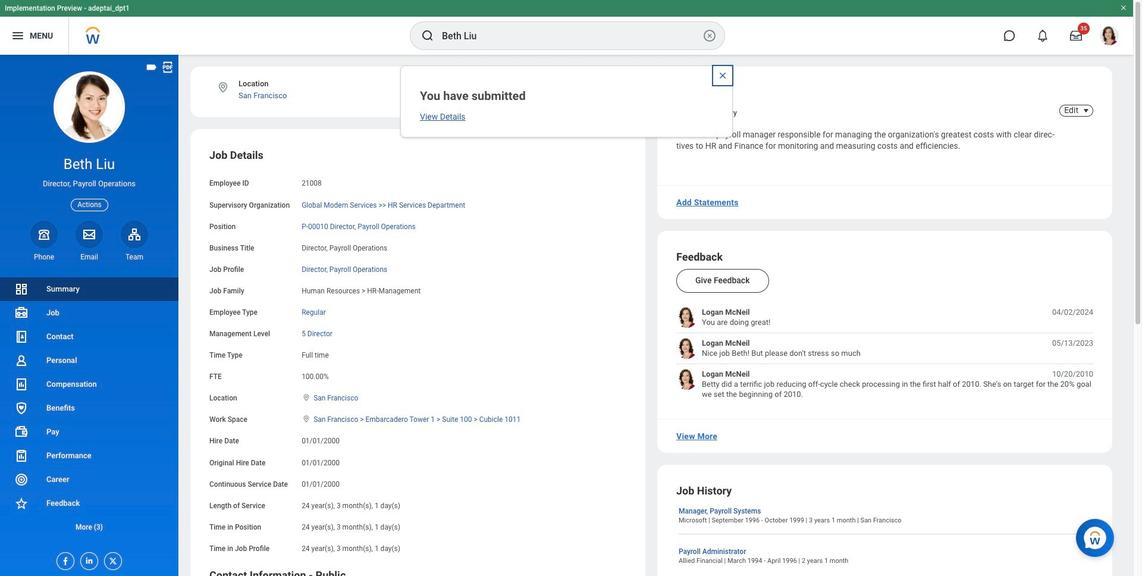 Task type: vqa. For each thing, say whether or not it's contained in the screenshot.
the Filters
no



Task type: locate. For each thing, give the bounding box(es) containing it.
location image
[[302, 394, 311, 402]]

1 vertical spatial location image
[[302, 415, 311, 423]]

notifications large image
[[1037, 30, 1049, 42]]

justify image
[[11, 29, 25, 43]]

employee's photo (logan mcneil) image
[[677, 307, 698, 328], [677, 338, 698, 359], [677, 369, 698, 390]]

1 employee's photo (logan mcneil) image from the top
[[677, 307, 698, 328]]

Search Workday  search field
[[442, 23, 700, 49]]

personal summary element
[[677, 107, 737, 117]]

linkedin image
[[81, 553, 94, 565]]

contact image
[[14, 330, 29, 344]]

group
[[209, 148, 627, 554]]

list
[[0, 277, 179, 539], [677, 307, 1094, 400]]

view printable version (pdf) image
[[161, 61, 174, 74]]

1 vertical spatial employee's photo (logan mcneil) image
[[677, 338, 698, 359]]

email beth liu element
[[76, 252, 103, 262]]

navigation pane region
[[0, 55, 179, 576]]

0 horizontal spatial location image
[[217, 81, 230, 94]]

pay image
[[14, 425, 29, 439]]

1 horizontal spatial list
[[677, 307, 1094, 400]]

location image
[[217, 81, 230, 94], [302, 415, 311, 423]]

0 vertical spatial employee's photo (logan mcneil) image
[[677, 307, 698, 328]]

1 horizontal spatial location image
[[302, 415, 311, 423]]

x image
[[105, 553, 118, 566]]

benefits image
[[14, 401, 29, 415]]

feedback image
[[14, 496, 29, 511]]

phone image
[[36, 227, 52, 241]]

3 employee's photo (logan mcneil) image from the top
[[677, 369, 698, 390]]

dialog
[[401, 65, 733, 137]]

0 vertical spatial location image
[[217, 81, 230, 94]]

0 horizontal spatial list
[[0, 277, 179, 539]]

2 vertical spatial employee's photo (logan mcneil) image
[[677, 369, 698, 390]]

banner
[[0, 0, 1134, 55]]

job image
[[14, 306, 29, 320]]

close image
[[718, 71, 728, 80]]

personal image
[[14, 354, 29, 368]]



Task type: describe. For each thing, give the bounding box(es) containing it.
phone beth liu element
[[30, 252, 58, 262]]

career image
[[14, 473, 29, 487]]

search image
[[421, 29, 435, 43]]

inbox large image
[[1071, 30, 1083, 42]]

mail image
[[82, 227, 96, 241]]

summary image
[[14, 282, 29, 296]]

tag image
[[145, 61, 158, 74]]

compensation image
[[14, 377, 29, 392]]

x circle image
[[703, 29, 717, 43]]

full time element
[[302, 349, 329, 360]]

close environment banner image
[[1121, 4, 1128, 11]]

team beth liu element
[[121, 252, 148, 262]]

performance image
[[14, 449, 29, 463]]

profile logan mcneil image
[[1100, 26, 1119, 48]]

2 employee's photo (logan mcneil) image from the top
[[677, 338, 698, 359]]

view team image
[[127, 227, 142, 241]]

caret down image
[[1080, 106, 1094, 115]]

facebook image
[[57, 553, 70, 566]]



